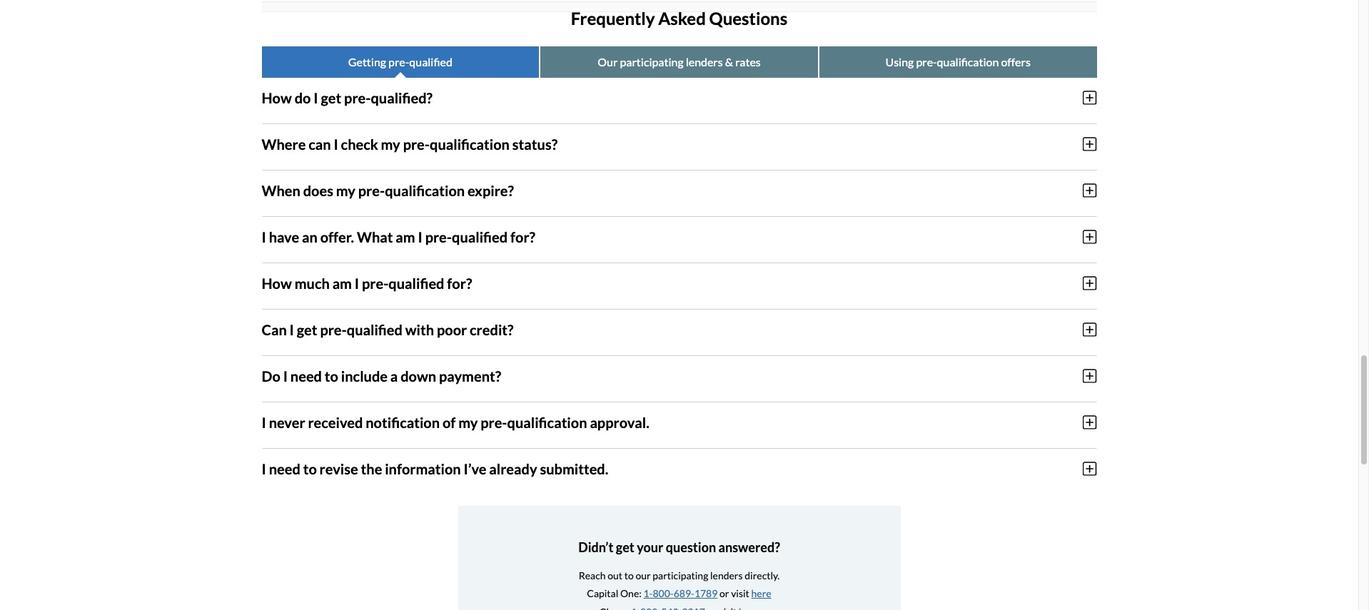 Task type: vqa. For each thing, say whether or not it's contained in the screenshot.
"much"
yes



Task type: describe. For each thing, give the bounding box(es) containing it.
i inside button
[[262, 460, 266, 477]]

a
[[390, 367, 398, 385]]

the
[[361, 460, 382, 477]]

an
[[302, 228, 318, 245]]

rates
[[736, 55, 761, 68]]

qualified up with
[[389, 275, 444, 292]]

i've
[[464, 460, 487, 477]]

am inside i have an offer. what am i pre-qualified for? button
[[396, 228, 415, 245]]

visit
[[731, 588, 750, 600]]

qualification inside "button"
[[937, 55, 999, 68]]

asked
[[658, 8, 706, 28]]

information
[[385, 460, 461, 477]]

how for how do i get pre-qualified?
[[262, 89, 292, 106]]

do
[[262, 367, 280, 385]]

i have an offer. what am i pre-qualified for? button
[[262, 217, 1097, 257]]

here link
[[752, 588, 772, 600]]

where
[[262, 135, 306, 152]]

didn't get your question answered?
[[578, 539, 780, 555]]

when does my pre-qualification expire?
[[262, 182, 514, 199]]

plus square image inside how do i get pre-qualified? button
[[1083, 90, 1097, 105]]

offers
[[1001, 55, 1031, 68]]

using
[[886, 55, 914, 68]]

capital
[[587, 588, 618, 600]]

pre- right what
[[425, 228, 452, 245]]

frequently
[[571, 8, 655, 28]]

get inside button
[[297, 321, 317, 338]]

pre- down what
[[362, 275, 389, 292]]

how much am i pre-qualified for?
[[262, 275, 472, 292]]

revise
[[320, 460, 358, 477]]

already
[[489, 460, 537, 477]]

my inside button
[[458, 414, 478, 431]]

pre- down much
[[320, 321, 347, 338]]

here
[[752, 588, 772, 600]]

plus square image for already
[[1083, 461, 1097, 477]]

qualified inside frequently asked questions tab list
[[409, 55, 453, 68]]

getting pre-qualified button
[[262, 46, 539, 78]]

directly.
[[745, 570, 780, 582]]

1 vertical spatial for?
[[447, 275, 472, 292]]

to for reach
[[625, 570, 634, 582]]

need inside button
[[290, 367, 322, 385]]

qualification inside button
[[385, 182, 465, 199]]

800-
[[653, 588, 674, 600]]

plus square image for payment?
[[1083, 368, 1097, 384]]

participating inside the reach out to our participating lenders directly. capital one: 1-800-689-1789 or visit here
[[653, 570, 709, 582]]

1-
[[644, 588, 653, 600]]

qualified?
[[371, 89, 433, 106]]

i never received notification of my pre-qualification approval.
[[262, 414, 650, 431]]

frequently asked questions
[[571, 8, 788, 28]]

submitted.
[[540, 460, 609, 477]]

your
[[637, 539, 664, 555]]

my inside button
[[336, 182, 356, 199]]

do i need to include a down payment? button
[[262, 356, 1097, 396]]

one:
[[620, 588, 642, 600]]

our
[[636, 570, 651, 582]]

pre- inside "button"
[[916, 55, 937, 68]]

didn't
[[578, 539, 614, 555]]

much
[[295, 275, 330, 292]]

does
[[303, 182, 333, 199]]

pre- up what
[[358, 182, 385, 199]]

do i need to include a down payment?
[[262, 367, 501, 385]]

how do i get pre-qualified?
[[262, 89, 433, 106]]

can
[[262, 321, 287, 338]]

when does my pre-qualification expire? button
[[262, 170, 1097, 210]]

qualified inside button
[[347, 321, 403, 338]]

include
[[341, 367, 388, 385]]

poor
[[437, 321, 467, 338]]

i need to revise the information i've already submitted.
[[262, 460, 609, 477]]

getting pre-qualified tab panel
[[262, 78, 1097, 494]]

getting pre-qualified
[[348, 55, 453, 68]]



Task type: locate. For each thing, give the bounding box(es) containing it.
or
[[720, 588, 729, 600]]

for? down expire?
[[511, 228, 535, 245]]

for?
[[511, 228, 535, 245], [447, 275, 472, 292]]

i have an offer. what am i pre-qualified for?
[[262, 228, 535, 245]]

expire?
[[468, 182, 514, 199]]

1 vertical spatial participating
[[653, 570, 709, 582]]

out
[[608, 570, 623, 582]]

0 vertical spatial how
[[262, 89, 292, 106]]

do
[[295, 89, 311, 106]]

1 vertical spatial lenders
[[710, 570, 743, 582]]

approval.
[[590, 414, 650, 431]]

0 horizontal spatial get
[[297, 321, 317, 338]]

never
[[269, 414, 305, 431]]

for? up poor
[[447, 275, 472, 292]]

3 plus square image from the top
[[1083, 229, 1097, 245]]

pre- inside 'button'
[[403, 135, 430, 152]]

1 horizontal spatial for?
[[511, 228, 535, 245]]

2 plus square image from the top
[[1083, 275, 1097, 291]]

need
[[290, 367, 322, 385], [269, 460, 300, 477]]

0 horizontal spatial am
[[332, 275, 352, 292]]

1 vertical spatial to
[[303, 460, 317, 477]]

1 vertical spatial how
[[262, 275, 292, 292]]

qualification inside button
[[507, 414, 587, 431]]

pre- right using
[[916, 55, 937, 68]]

my right of
[[458, 414, 478, 431]]

to right out
[[625, 570, 634, 582]]

plus square image inside how much am i pre-qualified for? button
[[1083, 275, 1097, 291]]

how left do
[[262, 89, 292, 106]]

0 horizontal spatial to
[[303, 460, 317, 477]]

0 vertical spatial my
[[381, 135, 400, 152]]

qualified
[[409, 55, 453, 68], [452, 228, 508, 245], [389, 275, 444, 292], [347, 321, 403, 338]]

qualification
[[937, 55, 999, 68], [430, 135, 510, 152], [385, 182, 465, 199], [507, 414, 587, 431]]

2 horizontal spatial my
[[458, 414, 478, 431]]

questions
[[709, 8, 788, 28]]

qualification up expire?
[[430, 135, 510, 152]]

need inside button
[[269, 460, 300, 477]]

to inside the reach out to our participating lenders directly. capital one: 1-800-689-1789 or visit here
[[625, 570, 634, 582]]

0 horizontal spatial my
[[336, 182, 356, 199]]

offer.
[[320, 228, 354, 245]]

0 vertical spatial to
[[325, 367, 338, 385]]

plus square image for qualification
[[1083, 415, 1097, 430]]

to left revise
[[303, 460, 317, 477]]

my inside 'button'
[[381, 135, 400, 152]]

our participating lenders & rates
[[598, 55, 761, 68]]

where can i check my pre-qualification status?
[[262, 135, 558, 152]]

pre- down 'qualified?'
[[403, 135, 430, 152]]

how left much
[[262, 275, 292, 292]]

0 vertical spatial participating
[[620, 55, 684, 68]]

&
[[725, 55, 733, 68]]

notification
[[366, 414, 440, 431]]

to
[[325, 367, 338, 385], [303, 460, 317, 477], [625, 570, 634, 582]]

qualified left with
[[347, 321, 403, 338]]

qualified down expire?
[[452, 228, 508, 245]]

2 vertical spatial to
[[625, 570, 634, 582]]

2 horizontal spatial to
[[625, 570, 634, 582]]

of
[[443, 414, 456, 431]]

participating right "our"
[[620, 55, 684, 68]]

1 vertical spatial get
[[297, 321, 317, 338]]

credit?
[[470, 321, 514, 338]]

am right much
[[332, 275, 352, 292]]

1 how from the top
[[262, 89, 292, 106]]

3 plus square image from the top
[[1083, 322, 1097, 337]]

pre- down getting
[[344, 89, 371, 106]]

to inside button
[[303, 460, 317, 477]]

plus square image inside can i get pre-qualified with poor credit? button
[[1083, 322, 1097, 337]]

need right do
[[290, 367, 322, 385]]

1 vertical spatial my
[[336, 182, 356, 199]]

plus square image inside do i need to include a down payment? button
[[1083, 368, 1097, 384]]

get left your
[[616, 539, 635, 555]]

how for how much am i pre-qualified for?
[[262, 275, 292, 292]]

lenders
[[686, 55, 723, 68], [710, 570, 743, 582]]

1 plus square image from the top
[[1083, 136, 1097, 152]]

pre- right of
[[481, 414, 507, 431]]

0 vertical spatial am
[[396, 228, 415, 245]]

pre-
[[388, 55, 409, 68], [916, 55, 937, 68], [344, 89, 371, 106], [403, 135, 430, 152], [358, 182, 385, 199], [425, 228, 452, 245], [362, 275, 389, 292], [320, 321, 347, 338], [481, 414, 507, 431]]

to inside button
[[325, 367, 338, 385]]

reach
[[579, 570, 606, 582]]

1 horizontal spatial to
[[325, 367, 338, 385]]

my right does
[[336, 182, 356, 199]]

participating inside our participating lenders & rates button
[[620, 55, 684, 68]]

i inside 'button'
[[334, 135, 338, 152]]

i never received notification of my pre-qualification approval. button
[[262, 402, 1097, 442]]

plus square image inside i never received notification of my pre-qualification approval. button
[[1083, 415, 1097, 430]]

1 plus square image from the top
[[1083, 90, 1097, 105]]

1-800-689-1789 link
[[644, 588, 718, 600]]

our
[[598, 55, 618, 68]]

am
[[396, 228, 415, 245], [332, 275, 352, 292]]

can i get pre-qualified with poor credit?
[[262, 321, 514, 338]]

frequently asked questions tab list
[[262, 46, 1097, 78]]

plus square image inside i need to revise the information i've already submitted. button
[[1083, 461, 1097, 477]]

can i get pre-qualified with poor credit? button
[[262, 310, 1097, 350]]

need down never
[[269, 460, 300, 477]]

payment?
[[439, 367, 501, 385]]

i need to revise the information i've already submitted. button
[[262, 449, 1097, 489]]

participating up 1-800-689-1789 link
[[653, 570, 709, 582]]

2 vertical spatial my
[[458, 414, 478, 431]]

using pre-qualification offers
[[886, 55, 1031, 68]]

5 plus square image from the top
[[1083, 415, 1097, 430]]

1 horizontal spatial my
[[381, 135, 400, 152]]

2 plus square image from the top
[[1083, 182, 1097, 198]]

lenders inside the reach out to our participating lenders directly. capital one: 1-800-689-1789 or visit here
[[710, 570, 743, 582]]

participating
[[620, 55, 684, 68], [653, 570, 709, 582]]

qualification up submitted.
[[507, 414, 587, 431]]

my
[[381, 135, 400, 152], [336, 182, 356, 199], [458, 414, 478, 431]]

getting
[[348, 55, 386, 68]]

am inside how much am i pre-qualified for? button
[[332, 275, 352, 292]]

lenders inside button
[[686, 55, 723, 68]]

qualified up 'qualified?'
[[409, 55, 453, 68]]

4 plus square image from the top
[[1083, 368, 1097, 384]]

i inside button
[[290, 321, 294, 338]]

reach out to our participating lenders directly. capital one: 1-800-689-1789 or visit here
[[579, 570, 780, 600]]

plus square image for credit?
[[1083, 322, 1097, 337]]

can
[[309, 135, 331, 152]]

pre- right getting
[[388, 55, 409, 68]]

plus square image for status?
[[1083, 136, 1097, 152]]

get
[[321, 89, 341, 106], [297, 321, 317, 338], [616, 539, 635, 555]]

get right can
[[297, 321, 317, 338]]

0 horizontal spatial for?
[[447, 275, 472, 292]]

plus square image inside when does my pre-qualification expire? button
[[1083, 182, 1097, 198]]

plus square image for pre-
[[1083, 229, 1097, 245]]

0 vertical spatial for?
[[511, 228, 535, 245]]

i
[[314, 89, 318, 106], [334, 135, 338, 152], [262, 228, 266, 245], [418, 228, 423, 245], [355, 275, 359, 292], [290, 321, 294, 338], [283, 367, 288, 385], [262, 414, 266, 431], [262, 460, 266, 477]]

down
[[401, 367, 436, 385]]

to for i
[[303, 460, 317, 477]]

am right what
[[396, 228, 415, 245]]

qualification down where can i check my pre-qualification status?
[[385, 182, 465, 199]]

what
[[357, 228, 393, 245]]

my right check
[[381, 135, 400, 152]]

689-
[[674, 588, 695, 600]]

how
[[262, 89, 292, 106], [262, 275, 292, 292]]

1 horizontal spatial am
[[396, 228, 415, 245]]

lenders up or
[[710, 570, 743, 582]]

question
[[666, 539, 716, 555]]

answered?
[[719, 539, 780, 555]]

qualification left offers
[[937, 55, 999, 68]]

1 vertical spatial am
[[332, 275, 352, 292]]

using pre-qualification offers button
[[820, 46, 1097, 78]]

0 vertical spatial get
[[321, 89, 341, 106]]

with
[[405, 321, 434, 338]]

4 plus square image from the top
[[1083, 461, 1097, 477]]

1 vertical spatial need
[[269, 460, 300, 477]]

plus square image
[[1083, 136, 1097, 152], [1083, 182, 1097, 198], [1083, 229, 1097, 245], [1083, 461, 1097, 477]]

when
[[262, 182, 301, 199]]

plus square image
[[1083, 90, 1097, 105], [1083, 275, 1097, 291], [1083, 322, 1097, 337], [1083, 368, 1097, 384], [1083, 415, 1097, 430]]

plus square image inside where can i check my pre-qualification status? 'button'
[[1083, 136, 1097, 152]]

1 horizontal spatial get
[[321, 89, 341, 106]]

2 how from the top
[[262, 275, 292, 292]]

qualification inside 'button'
[[430, 135, 510, 152]]

status?
[[513, 135, 558, 152]]

get inside button
[[321, 89, 341, 106]]

where can i check my pre-qualification status? button
[[262, 124, 1097, 164]]

received
[[308, 414, 363, 431]]

plus square image inside i have an offer. what am i pre-qualified for? button
[[1083, 229, 1097, 245]]

0 vertical spatial need
[[290, 367, 322, 385]]

have
[[269, 228, 299, 245]]

how do i get pre-qualified? button
[[262, 78, 1097, 118]]

tab list
[[262, 0, 1097, 12]]

1789
[[695, 588, 718, 600]]

how much am i pre-qualified for? button
[[262, 263, 1097, 303]]

our participating lenders & rates button
[[541, 46, 818, 78]]

to left include
[[325, 367, 338, 385]]

check
[[341, 135, 378, 152]]

2 horizontal spatial get
[[616, 539, 635, 555]]

2 vertical spatial get
[[616, 539, 635, 555]]

lenders left &
[[686, 55, 723, 68]]

get right do
[[321, 89, 341, 106]]

0 vertical spatial lenders
[[686, 55, 723, 68]]



